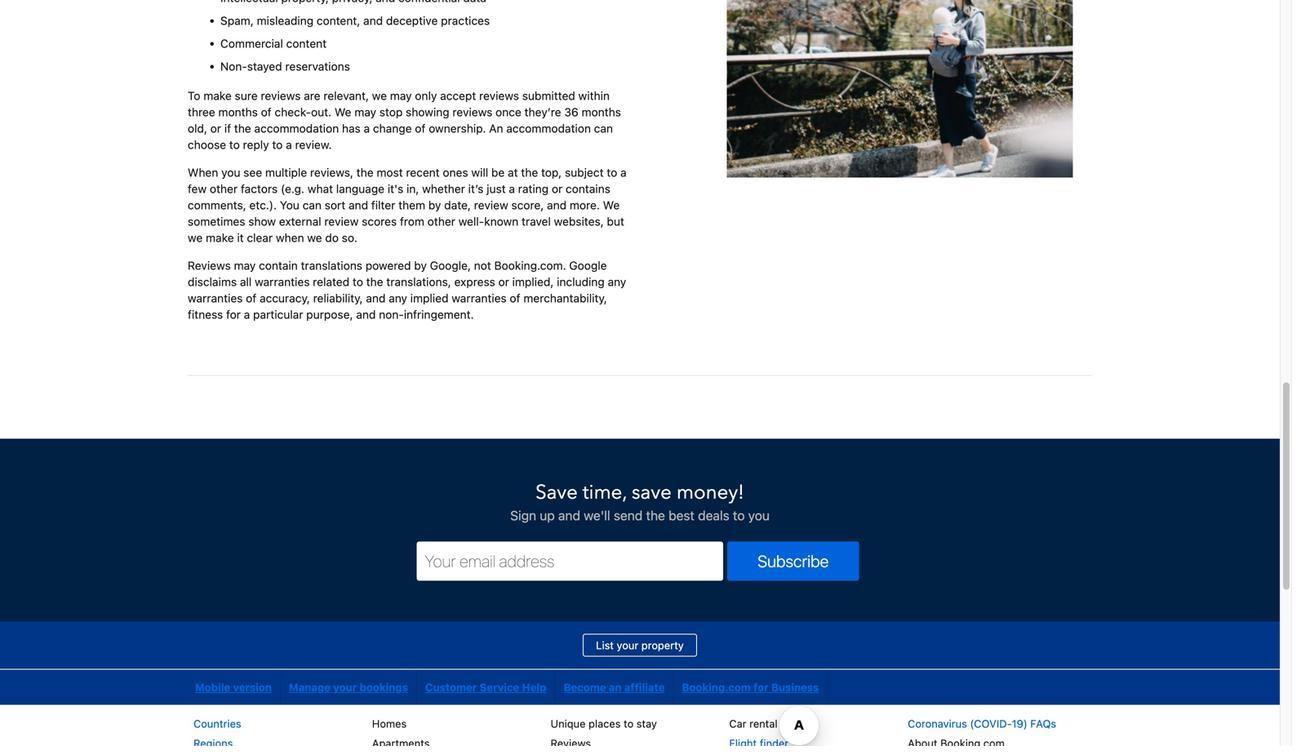 Task type: vqa. For each thing, say whether or not it's contained in the screenshot.
'new'
no



Task type: describe. For each thing, give the bounding box(es) containing it.
coronavirus
[[908, 718, 968, 730]]

mobile
[[195, 681, 231, 694]]

sure
[[235, 89, 258, 102]]

review.
[[295, 138, 332, 151]]

affiliate
[[625, 681, 665, 694]]

reliability,
[[313, 291, 363, 305]]

rental
[[750, 718, 778, 730]]

stay
[[637, 718, 657, 730]]

stayed
[[247, 59, 282, 73]]

a right subject on the left top of page
[[621, 166, 627, 179]]

time,
[[583, 479, 627, 506]]

manage
[[289, 681, 331, 694]]

comments,
[[188, 198, 246, 212]]

to inside save time, save money! sign up and we'll send the best deals to you
[[733, 508, 745, 523]]

car
[[730, 718, 747, 730]]

powered
[[366, 259, 411, 272]]

money!
[[677, 479, 745, 506]]

and up non-
[[366, 291, 386, 305]]

language
[[336, 182, 385, 195]]

a inside reviews may contain translations powered by google, not booking.com. google disclaims all warranties related to the translations, express or implied, including any warranties of accuracy, reliability, and any implied warranties of merchantability, fitness for a particular purpose, and non-infringement.
[[244, 308, 250, 321]]

we inside to make sure reviews are relevant, we may only accept reviews submitted within three months of check-out. we may stop showing reviews once they're 36 months old, or if the accommodation has a change of ownership. an accommodation can choose to reply to a review.
[[335, 105, 352, 119]]

just
[[487, 182, 506, 195]]

when
[[188, 166, 218, 179]]

disclaims
[[188, 275, 237, 289]]

check-
[[275, 105, 311, 119]]

it
[[237, 231, 244, 244]]

sort
[[325, 198, 346, 212]]

of down implied,
[[510, 291, 521, 305]]

from
[[400, 215, 425, 228]]

spam,
[[221, 14, 254, 27]]

clear
[[247, 231, 273, 244]]

car rental
[[730, 718, 778, 730]]

be
[[492, 166, 505, 179]]

(e.g.
[[281, 182, 305, 195]]

2 horizontal spatial warranties
[[452, 291, 507, 305]]

reservations
[[285, 59, 350, 73]]

commercial
[[221, 37, 283, 50]]

accuracy,
[[260, 291, 310, 305]]

of left check-
[[261, 105, 272, 119]]

customer service help
[[425, 681, 547, 694]]

fitness
[[188, 308, 223, 321]]

well-
[[459, 215, 484, 228]]

1 accommodation from the left
[[254, 122, 339, 135]]

of down the showing
[[415, 122, 426, 135]]

most
[[377, 166, 403, 179]]

only
[[415, 89, 437, 102]]

list
[[596, 639, 614, 652]]

to inside reviews may contain translations powered by google, not booking.com. google disclaims all warranties related to the translations, express or implied, including any warranties of accuracy, reliability, and any implied warranties of merchantability, fitness for a particular purpose, and non-infringement.
[[353, 275, 363, 289]]

three
[[188, 105, 215, 119]]

websites,
[[554, 215, 604, 228]]

Your email address email field
[[417, 542, 724, 581]]

express
[[455, 275, 496, 289]]

not
[[474, 259, 491, 272]]

filter
[[372, 198, 396, 212]]

reviews,
[[310, 166, 354, 179]]

show
[[249, 215, 276, 228]]

change
[[373, 122, 412, 135]]

or inside to make sure reviews are relevant, we may only accept reviews submitted within three months of check-out. we may stop showing reviews once they're 36 months old, or if the accommodation has a change of ownership. an accommodation can choose to reply to a review.
[[211, 122, 221, 135]]

non-
[[221, 59, 247, 73]]

do
[[325, 231, 339, 244]]

booking.com.
[[495, 259, 566, 272]]

to left 'stay'
[[624, 718, 634, 730]]

are
[[304, 89, 321, 102]]

coronavirus (covid-19) faqs
[[908, 718, 1057, 730]]

you inside when you see multiple reviews, the most recent ones will be at the top, subject to a few other factors (e.g. what language it's in, whether it's just a rating or contains comments, etc.). you can sort and filter them by date, review score, and more. we sometimes show external review scores from other well-known travel websites, but we make it clear when we do so.
[[221, 166, 240, 179]]

the inside to make sure reviews are relevant, we may only accept reviews submitted within three months of check-out. we may stop showing reviews once they're 36 months old, or if the accommodation has a change of ownership. an accommodation can choose to reply to a review.
[[234, 122, 251, 135]]

1 horizontal spatial warranties
[[255, 275, 310, 289]]

deals
[[698, 508, 730, 523]]

a left the review.
[[286, 138, 292, 151]]

spam, misleading content, and deceptive practices
[[221, 14, 490, 27]]

list your property
[[596, 639, 684, 652]]

external
[[279, 215, 321, 228]]

help
[[522, 681, 547, 694]]

unique places to stay link
[[551, 718, 657, 730]]

when you see multiple reviews, the most recent ones will be at the top, subject to a few other factors (e.g. what language it's in, whether it's just a rating or contains comments, etc.). you can sort and filter them by date, review score, and more. we sometimes show external review scores from other well-known travel websites, but we make it clear when we do so.
[[188, 166, 627, 244]]

0 horizontal spatial other
[[210, 182, 238, 195]]

0 horizontal spatial we
[[188, 231, 203, 244]]

has
[[342, 122, 361, 135]]

if
[[224, 122, 231, 135]]

your for list
[[617, 639, 639, 652]]

particular
[[253, 308, 303, 321]]

all
[[240, 275, 252, 289]]

mobile version link
[[187, 670, 280, 705]]

contain
[[259, 259, 298, 272]]

what
[[308, 182, 333, 195]]

manage your bookings
[[289, 681, 408, 694]]

you
[[280, 198, 300, 212]]

and down "language"
[[349, 198, 368, 212]]

by inside when you see multiple reviews, the most recent ones will be at the top, subject to a few other factors (e.g. what language it's in, whether it's just a rating or contains comments, etc.). you can sort and filter them by date, review score, and more. we sometimes show external review scores from other well-known travel websites, but we make it clear when we do so.
[[429, 198, 441, 212]]

and up travel
[[547, 198, 567, 212]]

places
[[589, 718, 621, 730]]

commercial content
[[221, 37, 327, 50]]

few
[[188, 182, 207, 195]]

reviews may contain translations powered by google, not booking.com. google disclaims all warranties related to the translations, express or implied, including any warranties of accuracy, reliability, and any implied warranties of merchantability, fitness for a particular purpose, and non-infringement.
[[188, 259, 627, 321]]

countries link
[[194, 718, 241, 730]]

to inside when you see multiple reviews, the most recent ones will be at the top, subject to a few other factors (e.g. what language it's in, whether it's just a rating or contains comments, etc.). you can sort and filter them by date, review score, and more. we sometimes show external review scores from other well-known travel websites, but we make it clear when we do so.
[[607, 166, 618, 179]]

0 horizontal spatial any
[[389, 291, 408, 305]]

1 months from the left
[[218, 105, 258, 119]]

coronavirus (covid-19) faqs link
[[908, 718, 1057, 730]]

old,
[[188, 122, 207, 135]]

whether
[[422, 182, 465, 195]]

become an affiliate link
[[556, 670, 673, 705]]

etc.).
[[250, 198, 277, 212]]



Task type: locate. For each thing, give the bounding box(es) containing it.
homes
[[372, 718, 407, 730]]

1 horizontal spatial other
[[428, 215, 456, 228]]

an
[[489, 122, 504, 135]]

of down all
[[246, 291, 257, 305]]

1 horizontal spatial for
[[754, 681, 769, 694]]

1 vertical spatial can
[[303, 198, 322, 212]]

to make sure reviews are relevant, we may only accept reviews submitted within three months of check-out. we may stop showing reviews once they're 36 months old, or if the accommodation has a change of ownership. an accommodation can choose to reply to a review.
[[188, 89, 621, 151]]

0 horizontal spatial you
[[221, 166, 240, 179]]

infringement.
[[404, 308, 474, 321]]

any right including
[[608, 275, 627, 289]]

2 horizontal spatial may
[[390, 89, 412, 102]]

0 horizontal spatial or
[[211, 122, 221, 135]]

1 vertical spatial review
[[325, 215, 359, 228]]

1 horizontal spatial we
[[307, 231, 322, 244]]

0 horizontal spatial warranties
[[188, 291, 243, 305]]

to right deals
[[733, 508, 745, 523]]

make inside when you see multiple reviews, the most recent ones will be at the top, subject to a few other factors (e.g. what language it's in, whether it's just a rating or contains comments, etc.). you can sort and filter them by date, review score, and more. we sometimes show external review scores from other well-known travel websites, but we make it clear when we do so.
[[206, 231, 234, 244]]

0 horizontal spatial for
[[226, 308, 241, 321]]

of
[[261, 105, 272, 119], [415, 122, 426, 135], [246, 291, 257, 305], [510, 291, 521, 305]]

save
[[536, 479, 578, 506]]

choose
[[188, 138, 226, 151]]

(covid-
[[971, 718, 1013, 730]]

0 horizontal spatial can
[[303, 198, 322, 212]]

accommodation down they're
[[507, 122, 591, 135]]

0 vertical spatial by
[[429, 198, 441, 212]]

1 horizontal spatial can
[[594, 122, 613, 135]]

to up reliability,
[[353, 275, 363, 289]]

we
[[372, 89, 387, 102], [188, 231, 203, 244], [307, 231, 322, 244]]

months down sure
[[218, 105, 258, 119]]

your for manage
[[333, 681, 357, 694]]

0 vertical spatial can
[[594, 122, 613, 135]]

and left non-
[[356, 308, 376, 321]]

non-stayed reservations
[[221, 59, 350, 73]]

for
[[226, 308, 241, 321], [754, 681, 769, 694]]

translations,
[[387, 275, 451, 289]]

a
[[364, 122, 370, 135], [286, 138, 292, 151], [621, 166, 627, 179], [509, 182, 515, 195], [244, 308, 250, 321]]

2 vertical spatial may
[[234, 259, 256, 272]]

your right list
[[617, 639, 639, 652]]

we down relevant,
[[335, 105, 352, 119]]

mobile version
[[195, 681, 272, 694]]

0 vertical spatial other
[[210, 182, 238, 195]]

can down within
[[594, 122, 613, 135]]

0 vertical spatial review
[[474, 198, 509, 212]]

manage your bookings link
[[281, 670, 416, 705]]

0 vertical spatial you
[[221, 166, 240, 179]]

or left if
[[211, 122, 221, 135]]

warranties
[[255, 275, 310, 289], [188, 291, 243, 305], [452, 291, 507, 305]]

1 vertical spatial by
[[414, 259, 427, 272]]

1 horizontal spatial accommodation
[[507, 122, 591, 135]]

warranties down disclaims
[[188, 291, 243, 305]]

make down sometimes
[[206, 231, 234, 244]]

subscribe
[[758, 552, 829, 571]]

0 horizontal spatial months
[[218, 105, 258, 119]]

review down sort
[[325, 215, 359, 228]]

scores
[[362, 215, 397, 228]]

accommodation down check-
[[254, 122, 339, 135]]

content,
[[317, 14, 360, 27]]

an
[[609, 681, 622, 694]]

2 accommodation from the left
[[507, 122, 591, 135]]

0 vertical spatial we
[[335, 105, 352, 119]]

the right at
[[521, 166, 538, 179]]

we inside when you see multiple reviews, the most recent ones will be at the top, subject to a few other factors (e.g. what language it's in, whether it's just a rating or contains comments, etc.). you can sort and filter them by date, review score, and more. we sometimes show external review scores from other well-known travel websites, but we make it clear when we do so.
[[603, 198, 620, 212]]

the up "language"
[[357, 166, 374, 179]]

by inside reviews may contain translations powered by google, not booking.com. google disclaims all warranties related to the translations, express or implied, including any warranties of accuracy, reliability, and any implied warranties of merchantability, fitness for a particular purpose, and non-infringement.
[[414, 259, 427, 272]]

may inside reviews may contain translations powered by google, not booking.com. google disclaims all warranties related to the translations, express or implied, including any warranties of accuracy, reliability, and any implied warranties of merchantability, fitness for a particular purpose, and non-infringement.
[[234, 259, 256, 272]]

up
[[540, 508, 555, 523]]

1 vertical spatial for
[[754, 681, 769, 694]]

for inside reviews may contain translations powered by google, not booking.com. google disclaims all warranties related to the translations, express or implied, including any warranties of accuracy, reliability, and any implied warranties of merchantability, fitness for a particular purpose, and non-infringement.
[[226, 308, 241, 321]]

may
[[390, 89, 412, 102], [355, 105, 377, 119], [234, 259, 256, 272]]

reviews up once
[[479, 89, 519, 102]]

make up three
[[204, 89, 232, 102]]

to right subject on the left top of page
[[607, 166, 618, 179]]

your inside list your property link
[[617, 639, 639, 652]]

can down what on the left top of page
[[303, 198, 322, 212]]

accept
[[440, 89, 476, 102]]

practices
[[441, 14, 490, 27]]

0 vertical spatial or
[[211, 122, 221, 135]]

your inside manage your bookings link
[[333, 681, 357, 694]]

1 vertical spatial any
[[389, 291, 408, 305]]

36
[[565, 105, 579, 119]]

accommodation
[[254, 122, 339, 135], [507, 122, 591, 135]]

or right express
[[499, 275, 510, 289]]

to down if
[[229, 138, 240, 151]]

1 horizontal spatial or
[[499, 275, 510, 289]]

0 vertical spatial make
[[204, 89, 232, 102]]

the down powered
[[366, 275, 384, 289]]

make inside to make sure reviews are relevant, we may only accept reviews submitted within three months of check-out. we may stop showing reviews once they're 36 months old, or if the accommodation has a change of ownership. an accommodation can choose to reply to a review.
[[204, 89, 232, 102]]

subject
[[565, 166, 604, 179]]

2 horizontal spatial or
[[552, 182, 563, 195]]

2 vertical spatial or
[[499, 275, 510, 289]]

1 vertical spatial your
[[333, 681, 357, 694]]

it's
[[468, 182, 484, 195]]

out.
[[311, 105, 332, 119]]

0 horizontal spatial may
[[234, 259, 256, 272]]

warranties down express
[[452, 291, 507, 305]]

save
[[632, 479, 672, 506]]

to right reply
[[272, 138, 283, 151]]

or inside when you see multiple reviews, the most recent ones will be at the top, subject to a few other factors (e.g. what language it's in, whether it's just a rating or contains comments, etc.). you can sort and filter them by date, review score, and more. we sometimes show external review scores from other well-known travel websites, but we make it clear when we do so.
[[552, 182, 563, 195]]

faqs
[[1031, 718, 1057, 730]]

by up translations, at left top
[[414, 259, 427, 272]]

reply
[[243, 138, 269, 151]]

1 horizontal spatial we
[[603, 198, 620, 212]]

see
[[244, 166, 262, 179]]

sometimes
[[188, 215, 245, 228]]

a left particular
[[244, 308, 250, 321]]

0 vertical spatial may
[[390, 89, 412, 102]]

1 vertical spatial may
[[355, 105, 377, 119]]

them
[[399, 198, 426, 212]]

and inside save time, save money! sign up and we'll send the best deals to you
[[559, 508, 581, 523]]

booking.com for business link
[[674, 670, 828, 705]]

1 horizontal spatial you
[[749, 508, 770, 523]]

you inside save time, save money! sign up and we'll send the best deals to you
[[749, 508, 770, 523]]

including
[[557, 275, 605, 289]]

the down save
[[646, 508, 666, 523]]

warranties up accuracy,
[[255, 275, 310, 289]]

1 horizontal spatial review
[[474, 198, 509, 212]]

navigation containing mobile version
[[187, 670, 828, 705]]

and right the content,
[[364, 14, 383, 27]]

bookings
[[360, 681, 408, 694]]

at
[[508, 166, 518, 179]]

2 horizontal spatial we
[[372, 89, 387, 102]]

other up comments,
[[210, 182, 238, 195]]

customer service help link
[[417, 670, 555, 705]]

non-
[[379, 308, 404, 321]]

1 horizontal spatial any
[[608, 275, 627, 289]]

we left do in the left of the page
[[307, 231, 322, 244]]

reviews down accept
[[453, 105, 493, 119]]

navigation
[[187, 670, 828, 705]]

1 vertical spatial we
[[603, 198, 620, 212]]

implied
[[411, 291, 449, 305]]

0 vertical spatial your
[[617, 639, 639, 652]]

0 horizontal spatial review
[[325, 215, 359, 228]]

purpose,
[[306, 308, 353, 321]]

and right up
[[559, 508, 581, 523]]

for inside navigation
[[754, 681, 769, 694]]

we inside to make sure reviews are relevant, we may only accept reviews submitted within three months of check-out. we may stop showing reviews once they're 36 months old, or if the accommodation has a change of ownership. an accommodation can choose to reply to a review.
[[372, 89, 387, 102]]

0 horizontal spatial by
[[414, 259, 427, 272]]

may up all
[[234, 259, 256, 272]]

we up stop
[[372, 89, 387, 102]]

so.
[[342, 231, 358, 244]]

stop
[[380, 105, 403, 119]]

merchantability,
[[524, 291, 608, 305]]

or inside reviews may contain translations powered by google, not booking.com. google disclaims all warranties related to the translations, express or implied, including any warranties of accuracy, reliability, and any implied warranties of merchantability, fitness for a particular purpose, and non-infringement.
[[499, 275, 510, 289]]

submitted
[[523, 89, 576, 102]]

we
[[335, 105, 352, 119], [603, 198, 620, 212]]

1 horizontal spatial your
[[617, 639, 639, 652]]

google,
[[430, 259, 471, 272]]

months
[[218, 105, 258, 119], [582, 105, 621, 119]]

can inside when you see multiple reviews, the most recent ones will be at the top, subject to a few other factors (e.g. what language it's in, whether it's just a rating or contains comments, etc.). you can sort and filter them by date, review score, and more. we sometimes show external review scores from other well-known travel websites, but we make it clear when we do so.
[[303, 198, 322, 212]]

1 horizontal spatial months
[[582, 105, 621, 119]]

the inside reviews may contain translations powered by google, not booking.com. google disclaims all warranties related to the translations, express or implied, including any warranties of accuracy, reliability, and any implied warranties of merchantability, fitness for a particular purpose, and non-infringement.
[[366, 275, 384, 289]]

the inside save time, save money! sign up and we'll send the best deals to you
[[646, 508, 666, 523]]

recent
[[406, 166, 440, 179]]

may up has
[[355, 105, 377, 119]]

1 vertical spatial or
[[552, 182, 563, 195]]

you left see
[[221, 166, 240, 179]]

or down top,
[[552, 182, 563, 195]]

it's
[[388, 182, 404, 195]]

related
[[313, 275, 350, 289]]

send
[[614, 508, 643, 523]]

booking.com
[[682, 681, 751, 694]]

1 vertical spatial other
[[428, 215, 456, 228]]

save time, save money! footer
[[0, 438, 1281, 746]]

you right deals
[[749, 508, 770, 523]]

we down sometimes
[[188, 231, 203, 244]]

for left business
[[754, 681, 769, 694]]

misleading
[[257, 14, 314, 27]]

countries
[[194, 718, 241, 730]]

implied,
[[513, 275, 554, 289]]

can inside to make sure reviews are relevant, we may only accept reviews submitted within three months of check-out. we may stop showing reviews once they're 36 months old, or if the accommodation has a change of ownership. an accommodation can choose to reply to a review.
[[594, 122, 613, 135]]

sign
[[511, 508, 537, 523]]

months down within
[[582, 105, 621, 119]]

1 horizontal spatial by
[[429, 198, 441, 212]]

a right "just"
[[509, 182, 515, 195]]

1 vertical spatial make
[[206, 231, 234, 244]]

0 vertical spatial for
[[226, 308, 241, 321]]

best
[[669, 508, 695, 523]]

booking.com for business
[[682, 681, 819, 694]]

relevant,
[[324, 89, 369, 102]]

for right fitness
[[226, 308, 241, 321]]

contains
[[566, 182, 611, 195]]

reviews up check-
[[261, 89, 301, 102]]

other down date,
[[428, 215, 456, 228]]

may up stop
[[390, 89, 412, 102]]

we up but
[[603, 198, 620, 212]]

0 vertical spatial any
[[608, 275, 627, 289]]

travel
[[522, 215, 551, 228]]

the
[[234, 122, 251, 135], [357, 166, 374, 179], [521, 166, 538, 179], [366, 275, 384, 289], [646, 508, 666, 523]]

by down whether
[[429, 198, 441, 212]]

navigation inside save time, save money! footer
[[187, 670, 828, 705]]

1 vertical spatial you
[[749, 508, 770, 523]]

1 horizontal spatial may
[[355, 105, 377, 119]]

your right manage
[[333, 681, 357, 694]]

once
[[496, 105, 522, 119]]

19)
[[1013, 718, 1028, 730]]

any up non-
[[389, 291, 408, 305]]

car rental link
[[730, 718, 778, 730]]

0 horizontal spatial your
[[333, 681, 357, 694]]

the right if
[[234, 122, 251, 135]]

a right has
[[364, 122, 370, 135]]

reviews
[[188, 259, 231, 272]]

google
[[570, 259, 607, 272]]

2 months from the left
[[582, 105, 621, 119]]

review down "just"
[[474, 198, 509, 212]]

0 horizontal spatial accommodation
[[254, 122, 339, 135]]

0 horizontal spatial we
[[335, 105, 352, 119]]

you
[[221, 166, 240, 179], [749, 508, 770, 523]]



